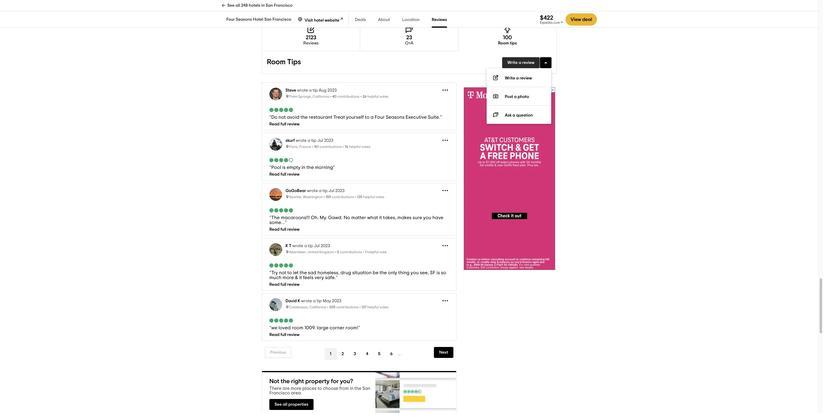 Task type: vqa. For each thing, say whether or not it's contained in the screenshot.
Tue Jan 02 2024 cell
no



Task type: describe. For each thing, give the bounding box(es) containing it.
tip left may
[[317, 300, 322, 304]]

is inside " pool is empty in the morning " read full review
[[282, 165, 286, 170]]

6
[[391, 353, 393, 357]]

0 vertical spatial write
[[508, 61, 518, 65]]

see all 248 hotels in san francisco link
[[222, 0, 293, 11]]

contributions right 159
[[332, 196, 354, 199]]

you inside " try not to let the sad homeless, drug situation be the only thing you see, sf is so much more & it feels very safe.
[[411, 271, 419, 276]]

do
[[271, 115, 278, 120]]

to inside " do not avoid the restaurant treat yourself to a four seasons executive suite. " read full review
[[365, 115, 370, 120]]

hotels
[[249, 3, 261, 8]]

votes for pool is empty in the morning
[[362, 145, 371, 149]]

jul for pool is empty in the morning
[[318, 139, 323, 143]]

full inside " do not avoid the restaurant treat yourself to a four seasons executive suite. " read full review
[[281, 122, 287, 127]]

2123 reviews
[[304, 35, 319, 46]]

1 vertical spatial more
[[291, 387, 302, 392]]

wrote right david k 'link'
[[301, 300, 312, 304]]

the right be
[[380, 271, 387, 276]]

situation
[[352, 271, 372, 276]]

0 vertical spatial four
[[227, 17, 235, 22]]

thing
[[399, 271, 410, 276]]

makes
[[398, 216, 412, 221]]

248
[[241, 3, 248, 8]]

not
[[270, 379, 280, 385]]

3
[[354, 353, 356, 357]]

not for do
[[279, 115, 286, 120]]

drug
[[341, 271, 351, 276]]

deal
[[583, 17, 593, 22]]

159
[[326, 196, 331, 199]]

deals
[[355, 18, 366, 22]]

very
[[315, 276, 324, 281]]

skurf link
[[286, 139, 295, 143]]

from
[[340, 387, 349, 392]]

k t wrote a tip jul 2023
[[286, 244, 330, 249]]

gawd.
[[328, 216, 343, 221]]

the
[[271, 216, 280, 221]]

there
[[270, 387, 282, 392]]

visit hotel website
[[305, 18, 340, 23]]

seasons inside " do not avoid the restaurant treat yourself to a four seasons executive suite. " read full review
[[386, 115, 405, 120]]

2023 for pool is empty in the morning
[[324, 139, 334, 143]]

four seasons hotel san francisco
[[227, 17, 291, 22]]

0 vertical spatial write a review link
[[503, 57, 540, 68]]

morning
[[315, 165, 333, 170]]

oh.
[[311, 216, 319, 221]]

gogobear link
[[286, 189, 306, 193]]

1 vertical spatial reviews
[[304, 41, 319, 46]]

votes for we loved room 1009.  large corner room!
[[380, 306, 389, 310]]

&
[[295, 276, 298, 281]]

0 vertical spatial k
[[286, 244, 288, 249]]

read inside " we loved room 1009.  large corner room! " read full review
[[270, 333, 280, 338]]

votes for the macaroons!!! oh. my. gawd.  no matter what it takes, makes sure you have some...
[[376, 196, 385, 199]]

" the macaroons!!! oh. my. gawd.  no matter what it takes, makes sure you have some...
[[270, 216, 444, 225]]

5 contributions 1 helpful vote
[[337, 251, 387, 254]]

4 read from the top
[[270, 283, 280, 287]]

in for hotels
[[262, 3, 265, 8]]

hotel
[[314, 18, 324, 23]]

yourself
[[346, 115, 364, 120]]

" down 151 contributions 76 helpful votes
[[333, 165, 335, 170]]

so
[[441, 271, 447, 276]]

my.
[[320, 216, 327, 221]]

safe.
[[325, 276, 336, 281]]

homeless,
[[318, 271, 340, 276]]

executive
[[406, 115, 427, 120]]

we
[[271, 326, 278, 331]]

francisco inside 'link'
[[274, 3, 293, 8]]

votes for do not avoid the restaurant treat yourself to a four seasons executive suite.
[[380, 95, 389, 99]]

property
[[306, 379, 330, 385]]

" pool is empty in the morning " read full review
[[270, 165, 335, 177]]

some...
[[270, 221, 285, 225]]

question
[[517, 114, 533, 118]]

4 read full review link from the top
[[270, 283, 449, 287]]

view deal button
[[566, 13, 597, 26]]

sf
[[430, 271, 436, 276]]

3 read full review link from the top
[[270, 228, 449, 232]]

1 vertical spatial san
[[264, 17, 272, 22]]

23 q+a
[[405, 35, 414, 46]]

tip for the macaroons!!! oh. my. gawd.  no matter what it takes, makes sure you have some...
[[323, 189, 328, 193]]

5 for 5 contributions 1 helpful vote
[[337, 251, 339, 254]]

view deal
[[571, 17, 593, 22]]

helpful for try not to let the sad homeless, drug situation be the only thing you see, sf is so much more & it feels very safe.
[[368, 251, 379, 254]]

ask
[[505, 114, 512, 118]]

properties
[[288, 403, 309, 408]]

k t link
[[286, 244, 292, 249]]

wrote for pool is empty in the morning
[[296, 139, 307, 143]]

in for empty
[[302, 165, 306, 170]]

sure
[[413, 216, 422, 221]]

…
[[398, 352, 401, 357]]

san inside 'link'
[[266, 3, 273, 8]]

room inside 100 room tips
[[498, 41, 509, 46]]

suite.
[[428, 115, 440, 120]]

next
[[440, 351, 449, 355]]

wrote for do not avoid the restaurant treat yourself to a four seasons executive suite.
[[297, 89, 308, 93]]

159 contributions 125 helpful votes
[[326, 196, 385, 199]]

helpful for the macaroons!!! oh. my. gawd.  no matter what it takes, makes sure you have some...
[[363, 196, 375, 199]]

76
[[345, 145, 349, 149]]

2023 up 305
[[332, 300, 342, 304]]

san inside san francisco
[[363, 387, 371, 392]]

post a photo
[[505, 95, 530, 99]]

avoid
[[287, 115, 300, 120]]

location
[[402, 18, 420, 22]]

sad
[[308, 271, 317, 276]]

jul for the macaroons!!! oh. my. gawd.  no matter what it takes, makes sure you have some...
[[329, 189, 335, 193]]

see for see all 248 hotels in san francisco
[[227, 3, 235, 8]]

expedia.com
[[540, 21, 560, 24]]

david
[[286, 300, 297, 304]]

100
[[503, 35, 512, 41]]

contributions for "
[[320, 145, 342, 149]]

choose
[[323, 387, 339, 392]]

the inside " pool is empty in the morning " read full review
[[307, 165, 314, 170]]

about
[[378, 18, 390, 22]]

all for 248
[[236, 3, 240, 8]]

full inside " we loved room 1009.  large corner room! " read full review
[[281, 333, 287, 338]]

not for try
[[279, 271, 286, 276]]

visit hotel website link
[[298, 16, 344, 23]]

you inside " the macaroons!!! oh. my. gawd.  no matter what it takes, makes sure you have some...
[[424, 216, 432, 221]]

contributions for yourself
[[338, 95, 360, 99]]

only
[[388, 271, 398, 276]]

contributions up "drug"
[[340, 251, 362, 254]]

loved
[[279, 326, 291, 331]]

you?
[[340, 379, 353, 385]]

large
[[317, 326, 329, 331]]

see all 248 hotels in san francisco
[[227, 3, 293, 8]]

the right from
[[355, 387, 362, 392]]

restaurant
[[309, 115, 333, 120]]

empty
[[287, 165, 301, 170]]

1 vertical spatial 1
[[330, 353, 332, 357]]

" right the executive
[[440, 115, 442, 120]]

contributions for room!
[[336, 306, 359, 310]]

151
[[314, 145, 319, 149]]

" do not avoid the restaurant treat yourself to a four seasons executive suite. " read full review
[[270, 115, 442, 127]]

1009.
[[305, 326, 316, 331]]



Task type: locate. For each thing, give the bounding box(es) containing it.
room!
[[346, 326, 359, 331]]

see all properties
[[275, 403, 309, 408]]

1 horizontal spatial it
[[379, 216, 382, 221]]

1 vertical spatial write a review link
[[487, 69, 552, 87]]

2123
[[306, 35, 317, 41]]

votes right 26
[[380, 95, 389, 99]]

all left 'properties'
[[283, 403, 288, 408]]

1 vertical spatial read full review
[[270, 283, 300, 287]]

1 vertical spatial you
[[411, 271, 419, 276]]

0 vertical spatial 5
[[337, 251, 339, 254]]

0 vertical spatial see
[[227, 3, 235, 8]]

you right sure
[[424, 216, 432, 221]]

may
[[323, 300, 331, 304]]

full down much
[[281, 283, 287, 287]]

read full review down some...
[[270, 228, 300, 232]]

in inside 'link'
[[262, 3, 265, 8]]

0 vertical spatial reviews
[[432, 18, 447, 22]]

$422
[[540, 15, 554, 21]]

1 full from the top
[[281, 122, 287, 127]]

in
[[262, 3, 265, 8], [302, 165, 306, 170], [350, 387, 354, 392]]

2 vertical spatial jul
[[314, 244, 320, 249]]

2023 for the macaroons!!! oh. my. gawd.  no matter what it takes, makes sure you have some...
[[336, 189, 345, 193]]

see,
[[420, 271, 429, 276]]

" down 305 contributions 137 helpful votes
[[359, 326, 360, 331]]

1 horizontal spatial seasons
[[386, 115, 405, 120]]

1 vertical spatial 5
[[378, 353, 381, 357]]

1 horizontal spatial k
[[298, 300, 300, 304]]

2023 up 40
[[328, 89, 337, 93]]

david k wrote a tip may 2023
[[286, 300, 342, 304]]

see
[[227, 3, 235, 8], [275, 403, 282, 408]]

" left empty at top left
[[270, 165, 271, 170]]

not the right property for you?
[[270, 379, 353, 385]]

0 horizontal spatial 1
[[330, 353, 332, 357]]

it inside " the macaroons!!! oh. my. gawd.  no matter what it takes, makes sure you have some...
[[379, 216, 382, 221]]

contributions
[[338, 95, 360, 99], [320, 145, 342, 149], [332, 196, 354, 199], [340, 251, 362, 254], [336, 306, 359, 310]]

website
[[325, 18, 340, 23]]

1 horizontal spatial see
[[275, 403, 282, 408]]

0 vertical spatial more
[[283, 276, 294, 281]]

read down do
[[270, 122, 280, 127]]

the up are
[[281, 379, 290, 385]]

full up skurf
[[281, 122, 287, 127]]

1 vertical spatial in
[[302, 165, 306, 170]]

" we loved room 1009.  large corner room! " read full review
[[270, 326, 360, 338]]

" inside " try not to let the sad homeless, drug situation be the only thing you see, sf is so much more & it feels very safe.
[[270, 271, 271, 276]]

are
[[283, 387, 290, 392]]

1 left "2"
[[330, 353, 332, 357]]

read full review link down room!
[[270, 333, 449, 338]]

0 horizontal spatial reviews
[[304, 41, 319, 46]]

gogobear
[[286, 189, 306, 193]]

2 vertical spatial to
[[318, 387, 322, 392]]

read full review down much
[[270, 283, 300, 287]]

0 vertical spatial seasons
[[236, 17, 252, 22]]

1 horizontal spatial 5
[[378, 353, 381, 357]]

" left the loved
[[270, 326, 271, 331]]

tips
[[287, 59, 301, 66]]

review inside " we loved room 1009.  large corner room! " read full review
[[287, 333, 300, 338]]

let
[[293, 271, 299, 276]]

seasons
[[236, 17, 252, 22], [386, 115, 405, 120]]

votes right 125
[[376, 196, 385, 199]]

more inside " try not to let the sad homeless, drug situation be the only thing you see, sf is so much more & it feels very safe.
[[283, 276, 294, 281]]

0 vertical spatial you
[[424, 216, 432, 221]]

2023
[[328, 89, 337, 93], [324, 139, 334, 143], [336, 189, 345, 193], [321, 244, 330, 249], [332, 300, 342, 304]]

helpful for we loved room 1009.  large corner room!
[[368, 306, 379, 310]]

in right from
[[350, 387, 354, 392]]

to
[[365, 115, 370, 120], [288, 271, 292, 276], [318, 387, 322, 392]]

see down the there
[[275, 403, 282, 408]]

is right the pool
[[282, 165, 286, 170]]

read full review link down " try not to let the sad homeless, drug situation be the only thing you see, sf is so much more & it feels very safe. on the bottom of the page
[[270, 283, 449, 287]]

aug
[[319, 89, 327, 93]]

2 read full review from the top
[[270, 283, 300, 287]]

0 vertical spatial room
[[498, 41, 509, 46]]

0 horizontal spatial in
[[262, 3, 265, 8]]

0 horizontal spatial four
[[227, 17, 235, 22]]

room left tips
[[267, 59, 286, 66]]

the right let
[[300, 271, 307, 276]]

0 vertical spatial all
[[236, 3, 240, 8]]

read full review link for room!
[[270, 333, 449, 338]]

four right "yourself"
[[375, 115, 385, 120]]

reviews down 2123
[[304, 41, 319, 46]]

no
[[344, 216, 350, 221]]

q+a
[[405, 41, 414, 46]]

contributions right 305
[[336, 306, 359, 310]]

try
[[271, 271, 278, 276]]

jul up 159
[[329, 189, 335, 193]]

1 horizontal spatial room
[[498, 41, 509, 46]]

tip up 159
[[323, 189, 328, 193]]

1 vertical spatial see
[[275, 403, 282, 408]]

0 horizontal spatial it
[[299, 276, 302, 281]]

read full review link for "
[[270, 173, 449, 177]]

takes,
[[383, 216, 397, 221]]

write a review up post a photo
[[505, 76, 533, 81]]

" left macaroons!!!
[[270, 216, 271, 221]]

read full review link for yourself
[[270, 122, 449, 127]]

write a review link down tips
[[503, 57, 540, 68]]

read full review for not
[[270, 283, 300, 287]]

read down we
[[270, 333, 280, 338]]

0 vertical spatial in
[[262, 3, 265, 8]]

steve link
[[286, 89, 296, 93]]

room tips
[[267, 59, 301, 66]]

tip left the aug
[[313, 89, 318, 93]]

0 vertical spatial francisco
[[274, 3, 293, 8]]

1 vertical spatial k
[[298, 300, 300, 304]]

francisco down the not
[[270, 392, 290, 396]]

" inside " the macaroons!!! oh. my. gawd.  no matter what it takes, makes sure you have some...
[[270, 216, 271, 221]]

5 full from the top
[[281, 333, 287, 338]]

is
[[282, 165, 286, 170], [437, 271, 440, 276]]

1 read full review from the top
[[270, 228, 300, 232]]

40
[[332, 95, 337, 99]]

macaroons!!!
[[281, 216, 310, 221]]

1 horizontal spatial in
[[302, 165, 306, 170]]

write a review link up post a photo
[[487, 69, 552, 87]]

full down the pool
[[281, 173, 287, 177]]

1 horizontal spatial to
[[318, 387, 322, 392]]

305 contributions 137 helpful votes
[[329, 306, 389, 310]]

100 room tips
[[498, 35, 517, 46]]

2023 up homeless,
[[321, 244, 330, 249]]

" left "drug"
[[336, 276, 338, 281]]

0 horizontal spatial 5
[[337, 251, 339, 254]]

5
[[337, 251, 339, 254], [378, 353, 381, 357]]

right
[[291, 379, 304, 385]]

0 horizontal spatial see
[[227, 3, 235, 8]]

to inside " try not to let the sad homeless, drug situation be the only thing you see, sf is so much more & it feels very safe.
[[288, 271, 292, 276]]

write up post at the top right of page
[[505, 76, 516, 81]]

more down the right
[[291, 387, 302, 392]]

a
[[519, 61, 522, 65], [517, 76, 519, 81], [309, 89, 312, 93], [515, 95, 517, 99], [513, 114, 516, 118], [371, 115, 374, 120], [308, 139, 311, 143], [319, 189, 322, 193], [304, 244, 307, 249], [313, 300, 316, 304]]

helpful for pool is empty in the morning
[[349, 145, 361, 149]]

1 vertical spatial write
[[505, 76, 516, 81]]

jul right t
[[314, 244, 320, 249]]

is inside " try not to let the sad homeless, drug situation be the only thing you see, sf is so much more & it feels very safe.
[[437, 271, 440, 276]]

san right "hotels"
[[266, 3, 273, 8]]

full down some...
[[281, 228, 287, 232]]

full
[[281, 122, 287, 127], [281, 173, 287, 177], [281, 228, 287, 232], [281, 283, 287, 287], [281, 333, 287, 338]]

to right "yourself"
[[365, 115, 370, 120]]

" left let
[[270, 271, 271, 276]]

all for properties
[[283, 403, 288, 408]]

is left so
[[437, 271, 440, 276]]

in inside " pool is empty in the morning " read full review
[[302, 165, 306, 170]]

all inside see all 248 hotels in san francisco 'link'
[[236, 3, 240, 8]]

review
[[523, 61, 535, 65], [520, 76, 533, 81], [287, 122, 300, 127], [287, 173, 300, 177], [287, 228, 300, 232], [287, 283, 300, 287], [287, 333, 300, 338]]

helpful for do not avoid the restaurant treat yourself to a four seasons executive suite.
[[368, 95, 379, 99]]

1 vertical spatial write a review
[[505, 76, 533, 81]]

2 horizontal spatial in
[[350, 387, 354, 392]]

francisco inside san francisco
[[270, 392, 290, 396]]

read full review link up 125
[[270, 173, 449, 177]]

see left 248
[[227, 3, 235, 8]]

helpful right 76
[[349, 145, 361, 149]]

wrote right the steve link
[[297, 89, 308, 93]]

1 horizontal spatial all
[[283, 403, 288, 408]]

" right the at left bottom
[[285, 221, 287, 225]]

contributions right 151 at top left
[[320, 145, 342, 149]]

read full review
[[270, 228, 300, 232], [270, 283, 300, 287]]

tip right t
[[308, 244, 313, 249]]

a inside " do not avoid the restaurant treat yourself to a four seasons executive suite. " read full review
[[371, 115, 374, 120]]

0 vertical spatial write a review
[[508, 61, 535, 65]]

k right david
[[298, 300, 300, 304]]

in right empty at top left
[[302, 165, 306, 170]]

5 up homeless,
[[337, 251, 339, 254]]

it
[[379, 216, 382, 221], [299, 276, 302, 281]]

see for see all properties
[[275, 403, 282, 408]]

the inside " do not avoid the restaurant treat yourself to a four seasons executive suite. " read full review
[[301, 115, 308, 120]]

1 vertical spatial jul
[[329, 189, 335, 193]]

all inside see all properties link
[[283, 403, 288, 408]]

review inside " pool is empty in the morning " read full review
[[287, 173, 300, 177]]

1 vertical spatial room
[[267, 59, 286, 66]]

1 horizontal spatial 1
[[365, 251, 367, 254]]

2 vertical spatial francisco
[[270, 392, 290, 396]]

seasons left the executive
[[386, 115, 405, 120]]

0 horizontal spatial all
[[236, 3, 240, 8]]

0 horizontal spatial seasons
[[236, 17, 252, 22]]

post
[[505, 95, 514, 99]]

there are more places to choose from in the
[[270, 387, 363, 392]]

jul up 151 at top left
[[318, 139, 323, 143]]

the
[[301, 115, 308, 120], [307, 165, 314, 170], [300, 271, 307, 276], [380, 271, 387, 276], [281, 379, 290, 385], [355, 387, 362, 392]]

four inside " do not avoid the restaurant treat yourself to a four seasons executive suite. " read full review
[[375, 115, 385, 120]]

the left morning
[[307, 165, 314, 170]]

0 horizontal spatial is
[[282, 165, 286, 170]]

san right hotel
[[264, 17, 272, 22]]

wrote right the gogobear link
[[307, 189, 318, 193]]

four left hotel
[[227, 17, 235, 22]]

to down property
[[318, 387, 322, 392]]

wrote right 'skurf' link
[[296, 139, 307, 143]]

5 read full review link from the top
[[270, 333, 449, 338]]

0 horizontal spatial room
[[267, 59, 286, 66]]

tip up 151 at top left
[[311, 139, 317, 143]]

1 vertical spatial four
[[375, 115, 385, 120]]

visit
[[305, 18, 313, 23]]

2023 up 151 contributions 76 helpful votes
[[324, 139, 334, 143]]

helpful left vote
[[368, 251, 379, 254]]

for
[[331, 379, 339, 385]]

1 vertical spatial to
[[288, 271, 292, 276]]

151 contributions 76 helpful votes
[[314, 145, 371, 149]]

0 vertical spatial san
[[266, 3, 273, 8]]

write down tips
[[508, 61, 518, 65]]

2023 up 159 contributions 125 helpful votes
[[336, 189, 345, 193]]

tip for do not avoid the restaurant treat yourself to a four seasons executive suite.
[[313, 89, 318, 93]]

1 read from the top
[[270, 122, 280, 127]]

hotel
[[253, 17, 264, 22]]

1 vertical spatial all
[[283, 403, 288, 408]]

2023 for do not avoid the restaurant treat yourself to a four seasons executive suite.
[[328, 89, 337, 93]]

it right the what
[[379, 216, 382, 221]]

full down the loved
[[281, 333, 287, 338]]

0 vertical spatial jul
[[318, 139, 323, 143]]

tip
[[313, 89, 318, 93], [311, 139, 317, 143], [323, 189, 328, 193], [308, 244, 313, 249], [317, 300, 322, 304]]

votes right 137
[[380, 306, 389, 310]]

feels
[[303, 276, 314, 281]]

1 left vote
[[365, 251, 367, 254]]

full inside " pool is empty in the morning " read full review
[[281, 173, 287, 177]]

2 horizontal spatial to
[[365, 115, 370, 120]]

helpful
[[368, 95, 379, 99], [349, 145, 361, 149], [363, 196, 375, 199], [368, 251, 379, 254], [368, 306, 379, 310]]

5 for 5
[[378, 353, 381, 357]]

the right avoid at top
[[301, 115, 308, 120]]

0 horizontal spatial k
[[286, 244, 288, 249]]

review inside " do not avoid the restaurant treat yourself to a four seasons executive suite. " read full review
[[287, 122, 300, 127]]

0 vertical spatial read full review
[[270, 228, 300, 232]]

k left t
[[286, 244, 288, 249]]

1 vertical spatial is
[[437, 271, 440, 276]]

2 read full review link from the top
[[270, 173, 449, 177]]

40 contributions 26 helpful votes
[[332, 95, 389, 99]]

read inside " pool is empty in the morning " read full review
[[270, 173, 280, 177]]

advertisement region
[[464, 88, 556, 271]]

read down the pool
[[270, 173, 280, 177]]

"
[[270, 115, 271, 120], [440, 115, 442, 120], [270, 165, 271, 170], [333, 165, 335, 170], [270, 216, 271, 221], [285, 221, 287, 225], [270, 271, 271, 276], [336, 276, 338, 281], [270, 326, 271, 331], [359, 326, 360, 331]]

3 read from the top
[[270, 228, 280, 232]]

1 horizontal spatial is
[[437, 271, 440, 276]]

not inside " do not avoid the restaurant treat yourself to a four seasons executive suite. " read full review
[[279, 115, 286, 120]]

0 vertical spatial 1
[[365, 251, 367, 254]]

write a review link
[[503, 57, 540, 68], [487, 69, 552, 87]]

1 vertical spatial seasons
[[386, 115, 405, 120]]

1 vertical spatial not
[[279, 271, 286, 276]]

votes
[[380, 95, 389, 99], [362, 145, 371, 149], [376, 196, 385, 199], [380, 306, 389, 310]]

137
[[362, 306, 367, 310]]

in right "hotels"
[[262, 3, 265, 8]]

francisco up the 'four seasons hotel san francisco'
[[274, 3, 293, 8]]

write a review down tips
[[508, 61, 535, 65]]

helpful right 137
[[368, 306, 379, 310]]

0 vertical spatial is
[[282, 165, 286, 170]]

1 vertical spatial francisco
[[273, 17, 291, 22]]

0 horizontal spatial you
[[411, 271, 419, 276]]

1 vertical spatial it
[[299, 276, 302, 281]]

not right do
[[279, 115, 286, 120]]

wrote for the macaroons!!! oh. my. gawd.  no matter what it takes, makes sure you have some...
[[307, 189, 318, 193]]

treat
[[334, 115, 345, 120]]

have
[[433, 216, 444, 221]]

see all properties link
[[270, 400, 314, 411]]

0 vertical spatial not
[[279, 115, 286, 120]]

2 full from the top
[[281, 173, 287, 177]]

to left let
[[288, 271, 292, 276]]

k
[[286, 244, 288, 249], [298, 300, 300, 304]]

wrote right t
[[293, 244, 304, 249]]

seasons down 248
[[236, 17, 252, 22]]

0 vertical spatial to
[[365, 115, 370, 120]]

it right &
[[299, 276, 302, 281]]

0 horizontal spatial to
[[288, 271, 292, 276]]

gogobear wrote a tip jul 2023
[[286, 189, 345, 193]]

4 full from the top
[[281, 283, 287, 287]]

read inside " do not avoid the restaurant treat yourself to a four seasons executive suite. " read full review
[[270, 122, 280, 127]]

it inside " try not to let the sad homeless, drug situation be the only thing you see, sf is so much more & it feels very safe.
[[299, 276, 302, 281]]

1 horizontal spatial reviews
[[432, 18, 447, 22]]

francisco
[[274, 3, 293, 8], [273, 17, 291, 22], [270, 392, 290, 396]]

much
[[270, 276, 282, 281]]

2
[[342, 353, 344, 357]]

san right from
[[363, 387, 371, 392]]

1 horizontal spatial four
[[375, 115, 385, 120]]

room
[[292, 326, 304, 331]]

skurf wrote a tip jul 2023
[[286, 139, 334, 143]]

23
[[407, 35, 412, 41]]

5 read from the top
[[270, 333, 280, 338]]

matter
[[351, 216, 366, 221]]

not right the try at the bottom left of the page
[[279, 271, 286, 276]]

tip for pool is empty in the morning
[[311, 139, 317, 143]]

david k link
[[286, 300, 300, 304]]

not inside " try not to let the sad homeless, drug situation be the only thing you see, sf is so much more & it feels very safe.
[[279, 271, 286, 276]]

read down much
[[270, 283, 280, 287]]

3 full from the top
[[281, 228, 287, 232]]

room
[[498, 41, 509, 46], [267, 59, 286, 66]]

read full review for macaroons!!!
[[270, 228, 300, 232]]

2 vertical spatial in
[[350, 387, 354, 392]]

1 read full review link from the top
[[270, 122, 449, 127]]

see inside 'link'
[[227, 3, 235, 8]]

contributions right 40
[[338, 95, 360, 99]]

2 read from the top
[[270, 173, 280, 177]]

reviews right the location
[[432, 18, 447, 22]]

1 horizontal spatial you
[[424, 216, 432, 221]]

0 vertical spatial it
[[379, 216, 382, 221]]

read down some...
[[270, 228, 280, 232]]

" left avoid at top
[[270, 115, 271, 120]]

2 vertical spatial san
[[363, 387, 371, 392]]

ask a question
[[505, 114, 533, 118]]



